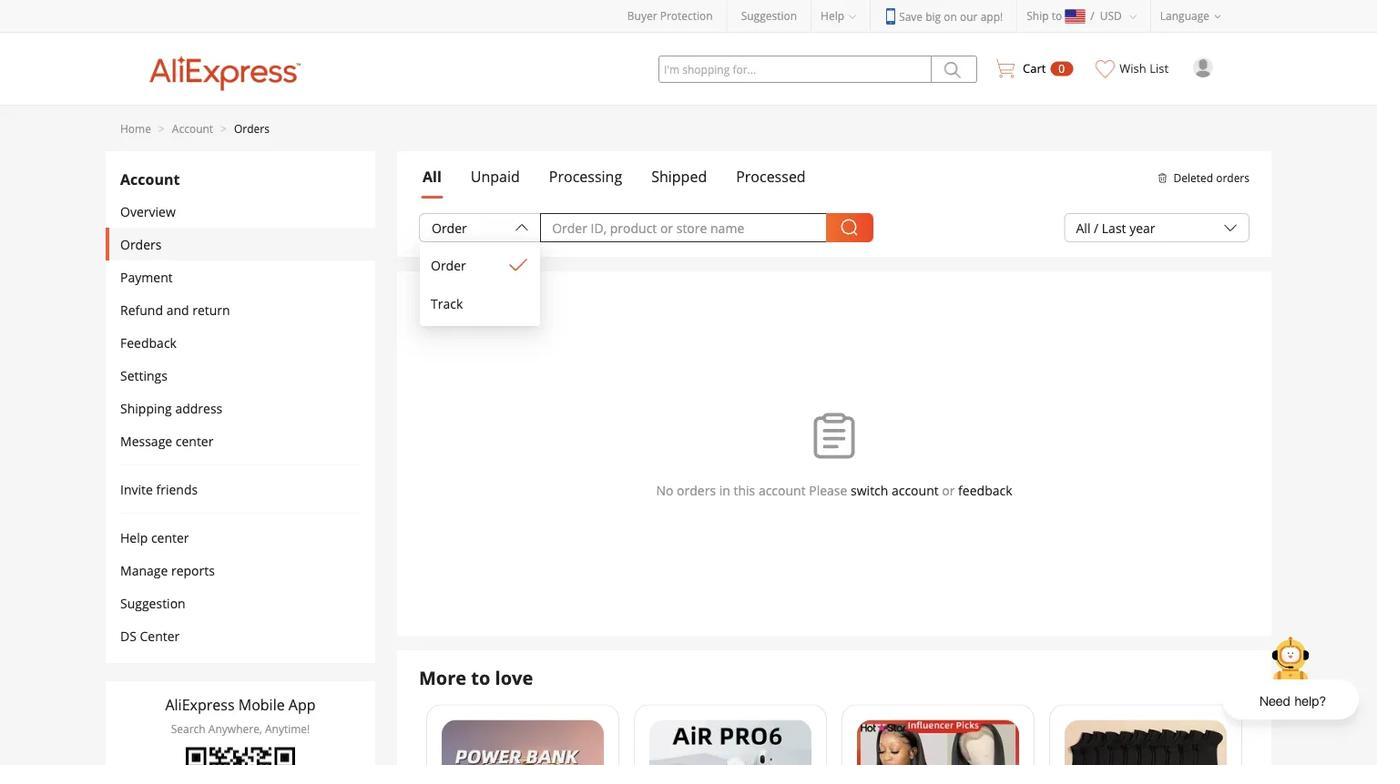 Task type: describe. For each thing, give the bounding box(es) containing it.
help?
[[1295, 692, 1327, 710]]

settings
[[120, 367, 168, 384]]

protection
[[660, 8, 713, 23]]

love
[[495, 665, 533, 690]]

switch account link
[[851, 482, 939, 499]]

orders for no
[[677, 482, 716, 499]]

arrowdown image
[[1224, 220, 1238, 235]]

home
[[120, 121, 151, 136]]

aliexpress
[[165, 695, 235, 715]]

ship
[[1027, 8, 1049, 23]]

processing
[[549, 167, 622, 186]]

manage reports
[[120, 562, 215, 579]]

arrowup image
[[515, 220, 529, 235]]

more
[[419, 665, 467, 690]]

ds center
[[120, 627, 180, 645]]

this
[[734, 482, 756, 499]]

suggestion link
[[741, 8, 797, 23]]

1 vertical spatial orders
[[120, 236, 162, 253]]

2 account from the left
[[892, 482, 939, 499]]

feedback
[[120, 334, 177, 351]]

friends
[[156, 481, 198, 498]]

search
[[171, 722, 206, 737]]

buyer protection link
[[628, 8, 713, 23]]

all for all / last year
[[1076, 219, 1091, 236]]

1 vertical spatial account
[[120, 169, 180, 188]]

0 horizontal spatial suggestion
[[120, 594, 186, 612]]

no
[[656, 482, 674, 499]]

1 horizontal spatial orders
[[234, 121, 270, 136]]

no orders in this account please switch account or feedback
[[656, 482, 1013, 499]]

usd
[[1100, 8, 1122, 23]]

save big on our app! link
[[885, 8, 1003, 25]]

cart
[[1023, 60, 1046, 77]]

feedback link
[[959, 482, 1013, 499]]

app!
[[981, 9, 1003, 24]]

please
[[809, 482, 848, 499]]

1 vertical spatial /
[[1094, 219, 1099, 236]]

address
[[175, 400, 223, 417]]

our
[[960, 9, 978, 24]]

invite friends
[[120, 481, 198, 498]]

manage
[[120, 562, 168, 579]]

feedback
[[959, 482, 1013, 499]]

unpaid
[[471, 167, 520, 186]]

buyer
[[628, 8, 657, 23]]

year
[[1130, 219, 1156, 236]]

all / last year
[[1076, 219, 1156, 236]]

wish list link
[[1087, 33, 1179, 92]]

center
[[140, 627, 180, 645]]

orders link
[[234, 121, 270, 136]]

language link
[[1151, 0, 1235, 32]]

list
[[1150, 60, 1169, 77]]

Order ID, product or store name text field
[[540, 213, 827, 242]]

app
[[289, 695, 316, 715]]

2 > from the left
[[221, 121, 227, 136]]

need help?
[[1260, 692, 1327, 710]]

mobile
[[238, 695, 285, 715]]

help for help
[[821, 8, 845, 23]]

1 horizontal spatial suggestion
[[741, 8, 797, 23]]

home link
[[120, 121, 151, 136]]

switch
[[851, 482, 889, 499]]

all for all
[[423, 167, 442, 186]]

home > account > orders
[[120, 121, 270, 136]]

help for help center
[[120, 529, 148, 546]]

orders for deleted
[[1216, 170, 1250, 185]]

anytime!
[[265, 722, 310, 737]]

aliexpress mobile app search anywhere, anytime!
[[165, 695, 316, 737]]



Task type: locate. For each thing, give the bounding box(es) containing it.
message
[[120, 432, 172, 450]]

in
[[720, 482, 731, 499]]

> left orders link
[[221, 121, 227, 136]]

>
[[159, 121, 165, 136], [221, 121, 227, 136]]

orders up payment
[[120, 236, 162, 253]]

payment
[[120, 268, 173, 286]]

0 vertical spatial orders
[[1216, 170, 1250, 185]]

suggestion up ds center
[[120, 594, 186, 612]]

processed
[[736, 167, 806, 186]]

ds
[[120, 627, 137, 645]]

suggestion
[[741, 8, 797, 23], [120, 594, 186, 612]]

center down address
[[176, 432, 214, 450]]

shipping
[[120, 400, 172, 417]]

> right home
[[159, 121, 165, 136]]

1 horizontal spatial account
[[892, 482, 939, 499]]

account up the overview on the top of page
[[120, 169, 180, 188]]

track
[[431, 295, 463, 312]]

1 horizontal spatial all
[[1076, 219, 1091, 236]]

orders
[[234, 121, 270, 136], [120, 236, 162, 253]]

deleted orders
[[1174, 170, 1250, 185]]

order
[[432, 219, 467, 236], [431, 256, 466, 274]]

1 horizontal spatial to
[[1052, 8, 1062, 23]]

message center
[[120, 432, 214, 450]]

account right home
[[172, 121, 213, 136]]

center for message center
[[176, 432, 214, 450]]

center up 'manage reports'
[[151, 529, 189, 546]]

language
[[1161, 8, 1210, 23]]

help up manage
[[120, 529, 148, 546]]

None submit
[[932, 56, 978, 83]]

0 vertical spatial orders
[[234, 121, 270, 136]]

need
[[1260, 692, 1291, 710]]

orders
[[1216, 170, 1250, 185], [677, 482, 716, 499]]

0 horizontal spatial all
[[423, 167, 442, 186]]

all
[[423, 167, 442, 186], [1076, 219, 1091, 236]]

account
[[172, 121, 213, 136], [120, 169, 180, 188]]

return
[[192, 301, 230, 318]]

0 vertical spatial help
[[821, 8, 845, 23]]

0 vertical spatial /
[[1091, 8, 1095, 23]]

0 horizontal spatial help
[[120, 529, 148, 546]]

account
[[759, 482, 806, 499], [892, 482, 939, 499]]

1 horizontal spatial >
[[221, 121, 227, 136]]

and
[[166, 301, 189, 318]]

invite
[[120, 481, 153, 498]]

to left love
[[471, 665, 491, 690]]

1 vertical spatial to
[[471, 665, 491, 690]]

/ left the last
[[1094, 219, 1099, 236]]

overview
[[120, 203, 176, 220]]

0 vertical spatial all
[[423, 167, 442, 186]]

wish list
[[1120, 60, 1169, 77]]

order left arrowup icon
[[432, 219, 467, 236]]

0 vertical spatial account
[[172, 121, 213, 136]]

help
[[821, 8, 845, 23], [120, 529, 148, 546]]

1 vertical spatial help
[[120, 529, 148, 546]]

last
[[1102, 219, 1127, 236]]

to for ship
[[1052, 8, 1062, 23]]

account link
[[172, 121, 213, 136]]

help center
[[120, 529, 189, 546]]

to for more
[[471, 665, 491, 690]]

shipped
[[652, 167, 707, 186]]

or
[[942, 482, 955, 499]]

1 vertical spatial orders
[[677, 482, 716, 499]]

buyer protection
[[628, 8, 713, 23]]

1 vertical spatial all
[[1076, 219, 1091, 236]]

wish
[[1120, 60, 1147, 77]]

all left unpaid
[[423, 167, 442, 186]]

deleted
[[1174, 170, 1214, 185]]

/ usd
[[1091, 8, 1122, 23]]

account right this
[[759, 482, 806, 499]]

1 vertical spatial center
[[151, 529, 189, 546]]

0 vertical spatial to
[[1052, 8, 1062, 23]]

help right suggestion link
[[821, 8, 845, 23]]

ship to
[[1027, 8, 1062, 23]]

anywhere,
[[208, 722, 262, 737]]

1 account from the left
[[759, 482, 806, 499]]

0
[[1059, 61, 1065, 76]]

1 > from the left
[[159, 121, 165, 136]]

1 vertical spatial suggestion
[[120, 594, 186, 612]]

center for help center
[[151, 529, 189, 546]]

order up the track
[[431, 256, 466, 274]]

refund and return
[[120, 301, 230, 318]]

on
[[944, 9, 957, 24]]

shipping address
[[120, 400, 223, 417]]

0 vertical spatial center
[[176, 432, 214, 450]]

1 horizontal spatial help
[[821, 8, 845, 23]]

all left the last
[[1076, 219, 1091, 236]]

reports
[[171, 562, 215, 579]]

/ left usd at the top right of the page
[[1091, 8, 1095, 23]]

suggestion up i'm shopping for... text field
[[741, 8, 797, 23]]

0 horizontal spatial >
[[159, 121, 165, 136]]

big
[[926, 9, 941, 24]]

center
[[176, 432, 214, 450], [151, 529, 189, 546]]

/
[[1091, 8, 1095, 23], [1094, 219, 1099, 236]]

save
[[899, 9, 923, 24]]

orders right deleted on the top right of page
[[1216, 170, 1250, 185]]

orders left in
[[677, 482, 716, 499]]

orders right account link
[[234, 121, 270, 136]]

I'm shopping for... text field
[[659, 56, 932, 83]]

0 vertical spatial suggestion
[[741, 8, 797, 23]]

to right ship in the right of the page
[[1052, 8, 1062, 23]]

0 horizontal spatial orders
[[677, 482, 716, 499]]

1 horizontal spatial orders
[[1216, 170, 1250, 185]]

to
[[1052, 8, 1062, 23], [471, 665, 491, 690]]

account left or
[[892, 482, 939, 499]]

0 horizontal spatial orders
[[120, 236, 162, 253]]

refund
[[120, 301, 163, 318]]

0 vertical spatial order
[[432, 219, 467, 236]]

more to love
[[419, 665, 533, 690]]

0 horizontal spatial account
[[759, 482, 806, 499]]

0 horizontal spatial to
[[471, 665, 491, 690]]

save big on our app!
[[899, 9, 1003, 24]]

1 vertical spatial order
[[431, 256, 466, 274]]



Task type: vqa. For each thing, say whether or not it's contained in the screenshot.
left Suggestion
yes



